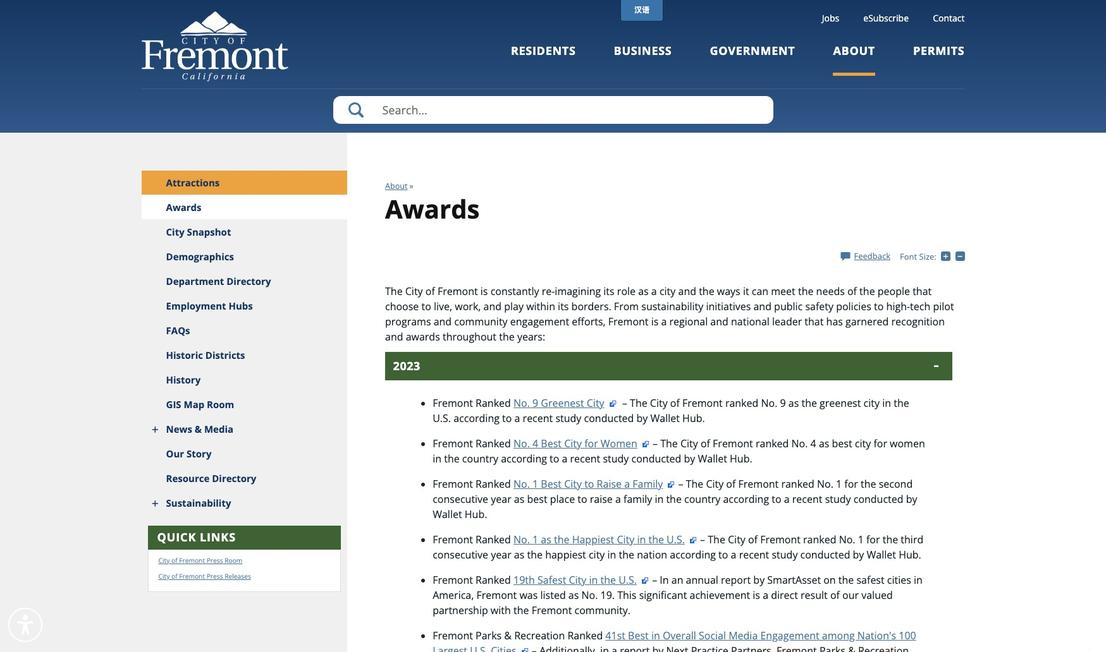 Task type: vqa. For each thing, say whether or not it's contained in the screenshot.


Task type: locate. For each thing, give the bounding box(es) containing it.
ranked for no. 9 greenest city
[[476, 397, 511, 410]]

resource
[[166, 473, 210, 485]]

– the down – the city of fremont ranked no. 9 as the greenest city in the u.s. according to a recent study conducted by wallet hub.
[[653, 437, 678, 451]]

by up safest
[[853, 548, 864, 562]]

awards link
[[141, 195, 347, 220]]

press releases link
[[205, 573, 251, 581]]

ranked up fremont ranked 19th safest city in the u.s.
[[476, 533, 511, 547]]

best up the fremont ranked no. 1 best city to raise a family
[[541, 437, 562, 451]]

0 horizontal spatial about link
[[385, 181, 408, 192]]

columnusercontrol3 main content
[[347, 133, 968, 653]]

no. 9 greenest city link
[[514, 397, 617, 410]]

the up annual
[[708, 533, 726, 547]]

0 horizontal spatial media
[[204, 423, 233, 436]]

room link
[[223, 556, 242, 565]]

has
[[827, 315, 843, 329]]

0 horizontal spatial 4
[[533, 437, 538, 451]]

business
[[614, 43, 672, 58]]

hub. inside "– the city of fremont ranked no. 1 for the third consecutive year as the happiest city in the nation according to a recent study conducted by wallet hub."
[[899, 548, 922, 562]]

9 inside – the city of fremont ranked no. 9 as the greenest city in the u.s. according to a recent study conducted by wallet hub.
[[780, 397, 786, 410]]

recent inside "– the city of fremont ranked no. 4  as best city for women in the country according to a recent study conducted by wallet hub."
[[570, 452, 601, 466]]

as down 19th safest city in the u.s. link at bottom
[[569, 589, 579, 603]]

hub.
[[683, 412, 705, 426], [730, 452, 753, 466], [465, 508, 487, 522], [899, 548, 922, 562]]

a inside "– the city of fremont ranked no. 4  as best city for women in the country according to a recent study conducted by wallet hub."
[[562, 452, 568, 466]]

1 vertical spatial best
[[527, 493, 548, 507]]

city inside – the city of fremont ranked no. 9 as the greenest city in the u.s. according to a recent study conducted by wallet hub.
[[650, 397, 668, 410]]

best up place
[[541, 478, 562, 491]]

&
[[195, 423, 202, 436], [504, 629, 512, 643]]

1 4 from the left
[[533, 437, 538, 451]]

as up 19th
[[514, 548, 525, 562]]

city inside "– the city of fremont ranked no. 1 for the third consecutive year as the happiest city in the nation according to a recent study conducted by wallet hub."
[[589, 548, 605, 562]]

study inside "– the city of fremont ranked no. 1 for the third consecutive year as the happiest city in the nation according to a recent study conducted by wallet hub."
[[772, 548, 798, 562]]

as inside the city of fremont is constantly re-imagining its role as a city and the ways it can meet the needs of the people that choose to live, work, and play within its borders. from sustainability initiatives and public safety policies to high-tech pilot programs and community engagement efforts, fremont is a regional and national leader that has garnered recognition and awards throughout the years:
[[638, 285, 649, 299]]

2 consecutive from the top
[[433, 548, 488, 562]]

and down initiatives
[[711, 315, 729, 329]]

history
[[166, 374, 201, 387]]

0 vertical spatial directory
[[227, 275, 271, 288]]

sustainability link
[[141, 492, 347, 516]]

of up "live,"
[[426, 285, 435, 299]]

country down "– the city of fremont ranked no. 4  as best city for women in the country according to a recent study conducted by wallet hub."
[[685, 493, 721, 507]]

– down "– the city of fremont ranked no. 4  as best city for women in the country according to a recent study conducted by wallet hub."
[[678, 478, 684, 491]]

as right role
[[638, 285, 649, 299]]

2 horizontal spatial –
[[700, 533, 705, 547]]

our
[[843, 589, 859, 603]]

0 horizontal spatial country
[[462, 452, 499, 466]]

in inside the – the city of fremont ranked no. 1 for the second consecutive year as best place to raise a family in the country according to a recent study conducted by wallet hub.
[[655, 493, 664, 507]]

of up report at the bottom
[[748, 533, 758, 547]]

0 vertical spatial about link
[[833, 43, 875, 76]]

0 vertical spatial its
[[604, 285, 615, 299]]

is left direct
[[753, 589, 760, 603]]

the for fremont ranked no. 1 best city to raise a family
[[686, 478, 704, 491]]

of inside the – the city of fremont ranked no. 1 for the second consecutive year as best place to raise a family in the country according to a recent study conducted by wallet hub.
[[726, 478, 736, 491]]

2 horizontal spatial is
[[753, 589, 760, 603]]

2 horizontal spatial the
[[708, 533, 726, 547]]

as down greenest
[[819, 437, 830, 451]]

directory down demographics link
[[227, 275, 271, 288]]

font size: link
[[900, 251, 937, 262]]

19th
[[514, 574, 535, 588]]

– the inside "– the city of fremont ranked no. 4  as best city for women in the country according to a recent study conducted by wallet hub."
[[653, 437, 678, 451]]

media right social
[[729, 629, 758, 643]]

– the city of fremont ranked no. 4  as best city for women in the country according to a recent study conducted by wallet hub.
[[433, 437, 925, 466]]

faqs
[[166, 325, 190, 337]]

for inside "– the city of fremont ranked no. 4  as best city for women in the country according to a recent study conducted by wallet hub."
[[874, 437, 888, 451]]

direct
[[771, 589, 798, 603]]

0 vertical spatial best
[[541, 437, 562, 451]]

1 horizontal spatial 4
[[811, 437, 817, 451]]

year down the fremont ranked no. 1 best city to raise a family
[[491, 493, 512, 507]]

1 horizontal spatial best
[[832, 437, 853, 451]]

– for no. 1 best city to raise a family
[[678, 478, 684, 491]]

0 horizontal spatial – the
[[622, 397, 648, 410]]

in inside "– the city of fremont ranked no. 1 for the third consecutive year as the happiest city in the nation according to a recent study conducted by wallet hub."
[[608, 548, 616, 562]]

conducted up women
[[584, 412, 634, 426]]

recent
[[523, 412, 553, 426], [570, 452, 601, 466], [793, 493, 823, 507], [739, 548, 769, 562]]

1 year from the top
[[491, 493, 512, 507]]

0 horizontal spatial is
[[481, 285, 488, 299]]

city right greenest
[[587, 397, 605, 410]]

the down "– the city of fremont ranked no. 4  as best city for women in the country according to a recent study conducted by wallet hub."
[[686, 478, 704, 491]]

press up 'city of fremont press releases'
[[207, 556, 223, 565]]

0 horizontal spatial that
[[805, 315, 824, 329]]

1 horizontal spatial the
[[686, 478, 704, 491]]

0 horizontal spatial its
[[558, 300, 569, 314]]

2 year from the top
[[491, 548, 512, 562]]

ranked for 19th safest city in the u.s.
[[476, 574, 511, 588]]

– for no. 1 as the happiest city in the u.s.
[[700, 533, 705, 547]]

media inside 41st best in overall social media engagement among nation's 100 largest u.s. cities
[[729, 629, 758, 643]]

department directory link
[[141, 269, 347, 294]]

u.s.
[[433, 412, 451, 426], [667, 533, 685, 547], [619, 574, 637, 588], [470, 645, 488, 653]]

city down – the city of fremont ranked no. 9 as the greenest city in the u.s. according to a recent study conducted by wallet hub.
[[681, 437, 698, 451]]

the inside "– the city of fremont ranked no. 1 for the third consecutive year as the happiest city in the nation according to a recent study conducted by wallet hub."
[[708, 533, 726, 547]]

1 vertical spatial is
[[651, 315, 659, 329]]

0 horizontal spatial best
[[527, 493, 548, 507]]

2 vertical spatial the
[[708, 533, 726, 547]]

in
[[883, 397, 891, 410], [433, 452, 442, 466], [655, 493, 664, 507], [637, 533, 646, 547], [608, 548, 616, 562], [589, 574, 598, 588], [914, 574, 923, 588], [652, 629, 660, 643]]

1 press from the top
[[207, 556, 223, 565]]

attractions link
[[141, 171, 347, 195]]

ranked left 19th
[[476, 574, 511, 588]]

city inside the city of fremont is constantly re-imagining its role as a city and the ways it can meet the needs of the people that choose to live, work, and play within its borders. from sustainability initiatives and public safety policies to high-tech pilot programs and community engagement efforts, fremont is a regional and national leader that has garnered recognition and awards throughout the years:
[[660, 285, 676, 299]]

second
[[879, 478, 913, 491]]

1 vertical spatial – the
[[653, 437, 678, 451]]

that up tech
[[913, 285, 932, 299]]

by inside – the city of fremont ranked no. 9 as the greenest city in the u.s. according to a recent study conducted by wallet hub.
[[637, 412, 648, 426]]

conducted inside "– the city of fremont ranked no. 1 for the third consecutive year as the happiest city in the nation according to a recent study conducted by wallet hub."
[[801, 548, 850, 562]]

–
[[678, 478, 684, 491], [700, 533, 705, 547], [652, 574, 657, 588]]

0 horizontal spatial the
[[385, 285, 403, 299]]

by up the – the city of fremont ranked no. 1 for the second consecutive year as best place to raise a family in the country according to a recent study conducted by wallet hub.
[[684, 452, 695, 466]]

– for 19th safest city in the u.s.
[[652, 574, 657, 588]]

– the up women
[[622, 397, 648, 410]]

and up sustainability
[[678, 285, 696, 299]]

city inside "– the city of fremont ranked no. 4  as best city for women in the country according to a recent study conducted by wallet hub."
[[681, 437, 698, 451]]

best right 41st
[[628, 629, 649, 643]]

0 vertical spatial consecutive
[[433, 493, 488, 507]]

its down imagining
[[558, 300, 569, 314]]

ranked down fremont ranked no. 4 best city for women
[[476, 478, 511, 491]]

raise
[[597, 478, 622, 491]]

– the for by
[[622, 397, 648, 410]]

u.s. inside 41st best in overall social media engagement among nation's 100 largest u.s. cities
[[470, 645, 488, 653]]

ranked down fremont ranked no. 9 greenest city
[[476, 437, 511, 451]]

about for about awards
[[385, 181, 408, 192]]

1 vertical spatial media
[[729, 629, 758, 643]]

2 4 from the left
[[811, 437, 817, 451]]

america,
[[433, 589, 474, 603]]

– inside – in an annual report by smartasset on the safest cities in america, fremont was listed as no. 19. this significant achievement is a direct result of our valued partnership with the fremont community.
[[652, 574, 657, 588]]

1 horizontal spatial –
[[678, 478, 684, 491]]

0 vertical spatial room
[[207, 399, 234, 411]]

of down "– the city of fremont ranked no. 4  as best city for women in the country according to a recent study conducted by wallet hub."
[[726, 478, 736, 491]]

by down second
[[906, 493, 918, 507]]

4 inside "– the city of fremont ranked no. 4  as best city for women in the country according to a recent study conducted by wallet hub."
[[811, 437, 817, 451]]

feedback
[[854, 250, 891, 262]]

room up 'releases'
[[225, 556, 242, 565]]

city up "– the city of fremont ranked no. 4  as best city for women in the country according to a recent study conducted by wallet hub."
[[650, 397, 668, 410]]

live,
[[434, 300, 452, 314]]

year inside the – the city of fremont ranked no. 1 for the second consecutive year as best place to raise a family in the country according to a recent study conducted by wallet hub.
[[491, 493, 512, 507]]

according inside – the city of fremont ranked no. 9 as the greenest city in the u.s. according to a recent study conducted by wallet hub.
[[454, 412, 500, 426]]

is up work,
[[481, 285, 488, 299]]

conducted up on
[[801, 548, 850, 562]]

ranked inside the – the city of fremont ranked no. 1 for the second consecutive year as best place to raise a family in the country according to a recent study conducted by wallet hub.
[[782, 478, 815, 491]]

among
[[822, 629, 855, 643]]

wallet inside – the city of fremont ranked no. 9 as the greenest city in the u.s. according to a recent study conducted by wallet hub.
[[651, 412, 680, 426]]

4
[[533, 437, 538, 451], [811, 437, 817, 451]]

1 vertical spatial year
[[491, 548, 512, 562]]

by right report at the bottom
[[754, 574, 765, 588]]

best
[[541, 437, 562, 451], [541, 478, 562, 491], [628, 629, 649, 643]]

residents
[[511, 43, 576, 58]]

consecutive inside "– the city of fremont ranked no. 1 for the third consecutive year as the happiest city in the nation according to a recent study conducted by wallet hub."
[[433, 548, 488, 562]]

fremont inside – the city of fremont ranked no. 9 as the greenest city in the u.s. according to a recent study conducted by wallet hub.
[[683, 397, 723, 410]]

0 vertical spatial about
[[833, 43, 875, 58]]

– up annual
[[700, 533, 705, 547]]

city right 'safest' on the bottom of the page
[[569, 574, 587, 588]]

fremont ranked 19th safest city in the u.s.
[[433, 574, 637, 588]]

is down sustainability
[[651, 315, 659, 329]]

of down – the city of fremont ranked no. 9 as the greenest city in the u.s. according to a recent study conducted by wallet hub.
[[701, 437, 710, 451]]

study inside "– the city of fremont ranked no. 4  as best city for women in the country according to a recent study conducted by wallet hub."
[[603, 452, 629, 466]]

41st
[[606, 629, 626, 643]]

& right news
[[195, 423, 202, 436]]

1 horizontal spatial 9
[[780, 397, 786, 410]]

fremont inside "– the city of fremont ranked no. 4  as best city for women in the country according to a recent study conducted by wallet hub."
[[713, 437, 753, 451]]

0 horizontal spatial 9
[[533, 397, 538, 410]]

country down fremont ranked no. 4 best city for women
[[462, 452, 499, 466]]

and down programs
[[385, 330, 403, 344]]

wallet
[[651, 412, 680, 426], [698, 452, 727, 466], [433, 508, 462, 522], [867, 548, 896, 562]]

recent inside – the city of fremont ranked no. 9 as the greenest city in the u.s. according to a recent study conducted by wallet hub.
[[523, 412, 553, 426]]

year
[[491, 493, 512, 507], [491, 548, 512, 562]]

gis map room link
[[141, 393, 347, 418]]

0 vertical spatial best
[[832, 437, 853, 451]]

+
[[951, 251, 956, 262]]

city up choose
[[405, 285, 423, 299]]

according
[[454, 412, 500, 426], [501, 452, 547, 466], [723, 493, 769, 507], [670, 548, 716, 562]]

0 vertical spatial the
[[385, 285, 403, 299]]

women
[[890, 437, 925, 451]]

2 press from the top
[[207, 573, 223, 581]]

significant
[[639, 589, 687, 603]]

of up "– the city of fremont ranked no. 4  as best city for women in the country according to a recent study conducted by wallet hub."
[[670, 397, 680, 410]]

ranked left 41st
[[568, 629, 603, 643]]

1 horizontal spatial country
[[685, 493, 721, 507]]

2 vertical spatial best
[[628, 629, 649, 643]]

a inside – in an annual report by smartasset on the safest cities in america, fremont was listed as no. 19. this significant achievement is a direct result of our valued partnership with the fremont community.
[[763, 589, 769, 603]]

by inside "– the city of fremont ranked no. 4  as best city for women in the country according to a recent study conducted by wallet hub."
[[684, 452, 695, 466]]

& up cities
[[504, 629, 512, 643]]

city left "snapshot"
[[166, 226, 185, 238]]

that down "safety"
[[805, 315, 824, 329]]

1 up safest
[[858, 533, 864, 547]]

fremont
[[438, 285, 478, 299], [608, 315, 649, 329], [433, 397, 473, 410], [683, 397, 723, 410], [433, 437, 473, 451], [713, 437, 753, 451], [433, 478, 473, 491], [739, 478, 779, 491], [433, 533, 473, 547], [761, 533, 801, 547], [179, 556, 205, 565], [179, 573, 205, 581], [433, 574, 473, 588], [477, 589, 517, 603], [532, 604, 572, 618], [433, 629, 473, 643]]

and up community
[[484, 300, 502, 314]]

directory down our story link
[[212, 473, 256, 485]]

quick
[[157, 530, 196, 545]]

1 vertical spatial press
[[207, 573, 223, 581]]

city up place
[[564, 478, 582, 491]]

its left role
[[604, 285, 615, 299]]

1 vertical spatial best
[[541, 478, 562, 491]]

conducted down second
[[854, 493, 904, 507]]

0 vertical spatial country
[[462, 452, 499, 466]]

within
[[526, 300, 555, 314]]

best down the fremont ranked no. 1 best city to raise a family
[[527, 493, 548, 507]]

room right map on the left bottom of page
[[207, 399, 234, 411]]

overall
[[663, 629, 696, 643]]

ranked inside – the city of fremont ranked no. 9 as the greenest city in the u.s. according to a recent study conducted by wallet hub.
[[726, 397, 759, 410]]

city right greenest
[[864, 397, 880, 410]]

city snapshot
[[166, 226, 231, 238]]

city
[[660, 285, 676, 299], [864, 397, 880, 410], [855, 437, 871, 451], [589, 548, 605, 562]]

1 vertical spatial about
[[385, 181, 408, 192]]

0 horizontal spatial –
[[652, 574, 657, 588]]

fremont ranked no. 9 greenest city
[[433, 397, 605, 410]]

quick links
[[157, 530, 236, 545]]

city up report at the bottom
[[728, 533, 746, 547]]

- link
[[956, 251, 968, 262]]

1 horizontal spatial about
[[833, 43, 875, 58]]

19. this
[[601, 589, 637, 603]]

meet
[[771, 285, 796, 299]]

recreation
[[514, 629, 565, 643]]

year inside "– the city of fremont ranked no. 1 for the third consecutive year as the happiest city in the nation according to a recent study conducted by wallet hub."
[[491, 548, 512, 562]]

tech
[[910, 300, 931, 314]]

1 down fremont ranked no. 4 best city for women
[[533, 478, 538, 491]]

borders.
[[572, 300, 612, 314]]

the up choose
[[385, 285, 403, 299]]

0 vertical spatial press
[[207, 556, 223, 565]]

by up women
[[637, 412, 648, 426]]

as
[[638, 285, 649, 299], [789, 397, 799, 410], [819, 437, 830, 451], [514, 493, 525, 507], [541, 533, 552, 547], [514, 548, 525, 562], [569, 589, 579, 603]]

an
[[672, 574, 683, 588]]

1 vertical spatial directory
[[212, 473, 256, 485]]

esubscribe
[[864, 12, 909, 24]]

of inside "– the city of fremont ranked no. 1 for the third consecutive year as the happiest city in the nation according to a recent study conducted by wallet hub."
[[748, 533, 758, 547]]

0 vertical spatial – the
[[622, 397, 648, 410]]

city down happiest
[[589, 548, 605, 562]]

city down 'no. 9 greenest city' link
[[564, 437, 582, 451]]

0 vertical spatial year
[[491, 493, 512, 507]]

as left greenest
[[789, 397, 799, 410]]

the inside the city of fremont is constantly re-imagining its role as a city and the ways it can meet the needs of the people that choose to live, work, and play within its borders. from sustainability initiatives and public safety policies to high-tech pilot programs and community engagement efforts, fremont is a regional and national leader that has garnered recognition and awards throughout the years:
[[385, 285, 403, 299]]

government
[[710, 43, 795, 58]]

needs
[[816, 285, 845, 299]]

1 vertical spatial –
[[700, 533, 705, 547]]

1 vertical spatial consecutive
[[433, 548, 488, 562]]

0 horizontal spatial about
[[385, 181, 408, 192]]

of left our
[[831, 589, 840, 603]]

recent inside the – the city of fremont ranked no. 1 for the second consecutive year as best place to raise a family in the country according to a recent study conducted by wallet hub.
[[793, 493, 823, 507]]

1 vertical spatial &
[[504, 629, 512, 643]]

consecutive inside the – the city of fremont ranked no. 1 for the second consecutive year as best place to raise a family in the country according to a recent study conducted by wallet hub.
[[433, 493, 488, 507]]

and
[[678, 285, 696, 299], [484, 300, 502, 314], [754, 300, 772, 314], [434, 315, 452, 329], [711, 315, 729, 329], [385, 330, 403, 344]]

1 horizontal spatial awards
[[385, 192, 480, 226]]

press
[[207, 556, 223, 565], [207, 573, 223, 581]]

as inside – in an annual report by smartasset on the safest cities in america, fremont was listed as no. 19. this significant achievement is a direct result of our valued partnership with the fremont community.
[[569, 589, 579, 603]]

1 vertical spatial country
[[685, 493, 721, 507]]

as inside "– the city of fremont ranked no. 4  as best city for women in the country according to a recent study conducted by wallet hub."
[[819, 437, 830, 451]]

0 vertical spatial media
[[204, 423, 233, 436]]

about awards
[[385, 181, 480, 226]]

according inside the – the city of fremont ranked no. 1 for the second consecutive year as best place to raise a family in the country according to a recent study conducted by wallet hub.
[[723, 493, 769, 507]]

to
[[422, 300, 431, 314], [874, 300, 884, 314], [502, 412, 512, 426], [550, 452, 559, 466], [585, 478, 594, 491], [578, 493, 587, 507], [772, 493, 782, 507], [719, 548, 728, 562]]

leader
[[772, 315, 802, 329]]

1 vertical spatial that
[[805, 315, 824, 329]]

city left women
[[855, 437, 871, 451]]

city inside – the city of fremont ranked no. 9 as the greenest city in the u.s. according to a recent study conducted by wallet hub.
[[864, 397, 880, 410]]

1 horizontal spatial that
[[913, 285, 932, 299]]

media down gis map room
[[204, 423, 233, 436]]

1 vertical spatial the
[[686, 478, 704, 491]]

– the inside – the city of fremont ranked no. 9 as the greenest city in the u.s. according to a recent study conducted by wallet hub.
[[622, 397, 648, 410]]

faqs link
[[141, 319, 347, 344]]

press down city of fremont press room
[[207, 573, 223, 581]]

of inside "– the city of fremont ranked no. 4  as best city for women in the country according to a recent study conducted by wallet hub."
[[701, 437, 710, 451]]

– in an annual report by smartasset on the safest cities in america, fremont was listed as no. 19. this significant achievement is a direct result of our valued partnership with the fremont community.
[[433, 574, 923, 618]]

conducted inside "– the city of fremont ranked no. 4  as best city for women in the country according to a recent study conducted by wallet hub."
[[632, 452, 682, 466]]

ranked up fremont ranked no. 4 best city for women
[[476, 397, 511, 410]]

no. inside the – the city of fremont ranked no. 1 for the second consecutive year as best place to raise a family in the country according to a recent study conducted by wallet hub.
[[817, 478, 834, 491]]

city down "– the city of fremont ranked no. 4  as best city for women in the country according to a recent study conducted by wallet hub."
[[706, 478, 724, 491]]

efforts,
[[572, 315, 606, 329]]

to inside "– the city of fremont ranked no. 4  as best city for women in the country according to a recent study conducted by wallet hub."
[[550, 452, 559, 466]]

fremont inside "– the city of fremont ranked no. 1 for the third consecutive year as the happiest city in the nation according to a recent study conducted by wallet hub."
[[761, 533, 801, 547]]

city down city of fremont press link at the left bottom
[[158, 573, 170, 581]]

hub. inside – the city of fremont ranked no. 9 as the greenest city in the u.s. according to a recent study conducted by wallet hub.
[[683, 412, 705, 426]]

ranked for no. 1 best city to raise a family
[[476, 478, 511, 491]]

1 left second
[[836, 478, 842, 491]]

family
[[624, 493, 652, 507]]

1 vertical spatial room
[[225, 556, 242, 565]]

conducted up family
[[632, 452, 682, 466]]

1 vertical spatial its
[[558, 300, 569, 314]]

– left in
[[652, 574, 657, 588]]

41st best in overall social media engagement among nation's 100 largest u.s. cities
[[433, 629, 916, 653]]

2 vertical spatial is
[[753, 589, 760, 603]]

best inside the – the city of fremont ranked no. 1 for the second consecutive year as best place to raise a family in the country according to a recent study conducted by wallet hub.
[[527, 493, 548, 507]]

2 9 from the left
[[780, 397, 786, 410]]

Search text field
[[333, 96, 773, 124]]

about inside about awards
[[385, 181, 408, 192]]

best down greenest
[[832, 437, 853, 451]]

of up policies on the right top of the page
[[848, 285, 857, 299]]

1 horizontal spatial media
[[729, 629, 758, 643]]

1 horizontal spatial – the
[[653, 437, 678, 451]]

2 vertical spatial –
[[652, 574, 657, 588]]

a
[[651, 285, 657, 299], [661, 315, 667, 329], [515, 412, 520, 426], [562, 452, 568, 466], [625, 478, 630, 491], [616, 493, 621, 507], [784, 493, 790, 507], [731, 548, 737, 562], [763, 589, 769, 603]]

1 consecutive from the top
[[433, 493, 488, 507]]

conducted
[[584, 412, 634, 426], [632, 452, 682, 466], [854, 493, 904, 507], [801, 548, 850, 562]]

year up fremont ranked 19th safest city in the u.s.
[[491, 548, 512, 562]]

as down the fremont ranked no. 1 best city to raise a family
[[514, 493, 525, 507]]

1 vertical spatial about link
[[385, 181, 408, 192]]

– the for conducted
[[653, 437, 678, 451]]

1 horizontal spatial &
[[504, 629, 512, 643]]

city up sustainability
[[660, 285, 676, 299]]

map
[[184, 399, 204, 411]]

best inside 41st best in overall social media engagement among nation's 100 largest u.s. cities
[[628, 629, 649, 643]]

conducted inside – the city of fremont ranked no. 9 as the greenest city in the u.s. according to a recent study conducted by wallet hub.
[[584, 412, 634, 426]]

department
[[166, 275, 224, 288]]

can
[[752, 285, 769, 299]]

employment hubs link
[[141, 294, 347, 319]]

awards
[[385, 192, 480, 226], [166, 201, 202, 214]]

the
[[385, 285, 403, 299], [686, 478, 704, 491], [708, 533, 726, 547]]

0 horizontal spatial &
[[195, 423, 202, 436]]

cities
[[491, 645, 517, 653]]

0 vertical spatial –
[[678, 478, 684, 491]]

gis
[[166, 399, 181, 411]]



Task type: describe. For each thing, give the bounding box(es) containing it.
hub. inside "– the city of fremont ranked no. 4  as best city for women in the country according to a recent study conducted by wallet hub."
[[730, 452, 753, 466]]

the for fremont ranked no. 1 as the happiest city in the u.s.
[[708, 533, 726, 547]]

throughout
[[443, 330, 497, 344]]

imagining
[[555, 285, 601, 299]]

fremont ranked no. 1 as the happiest city in the u.s.
[[433, 533, 685, 547]]

city inside the – the city of fremont ranked no. 1 for the second consecutive year as best place to raise a family in the country according to a recent study conducted by wallet hub.
[[706, 478, 724, 491]]

work,
[[455, 300, 481, 314]]

play
[[504, 300, 524, 314]]

regional
[[670, 315, 708, 329]]

country inside the – the city of fremont ranked no. 1 for the second consecutive year as best place to raise a family in the country according to a recent study conducted by wallet hub.
[[685, 493, 721, 507]]

a inside "– the city of fremont ranked no. 1 for the third consecutive year as the happiest city in the nation according to a recent study conducted by wallet hub."
[[731, 548, 737, 562]]

1 horizontal spatial its
[[604, 285, 615, 299]]

awards inside columnusercontrol3 main content
[[385, 192, 480, 226]]

ranked inside "– the city of fremont ranked no. 4  as best city for women in the country according to a recent study conducted by wallet hub."
[[756, 437, 789, 451]]

is inside – in an annual report by smartasset on the safest cities in america, fremont was listed as no. 19. this significant achievement is a direct result of our valued partnership with the fremont community.
[[753, 589, 760, 603]]

initiatives
[[706, 300, 751, 314]]

country inside "– the city of fremont ranked no. 4  as best city for women in the country according to a recent study conducted by wallet hub."
[[462, 452, 499, 466]]

no. inside "– the city of fremont ranked no. 4  as best city for women in the country according to a recent study conducted by wallet hub."
[[792, 437, 808, 451]]

valued
[[862, 589, 893, 603]]

in inside 41st best in overall social media engagement among nation's 100 largest u.s. cities
[[652, 629, 660, 643]]

room inside gis map room link
[[207, 399, 234, 411]]

department directory
[[166, 275, 271, 288]]

and down "live,"
[[434, 315, 452, 329]]

19th safest city in the u.s. link
[[514, 574, 650, 588]]

consecutive for fremont ranked no. 1 best city to raise a family
[[433, 493, 488, 507]]

directory for resource directory
[[212, 473, 256, 485]]

it
[[743, 285, 749, 299]]

no. inside "– the city of fremont ranked no. 1 for the third consecutive year as the happiest city in the nation according to a recent study conducted by wallet hub."
[[839, 533, 856, 547]]

1 horizontal spatial is
[[651, 315, 659, 329]]

accessibility menu image
[[5, 605, 46, 646]]

1 9 from the left
[[533, 397, 538, 410]]

to inside "– the city of fremont ranked no. 1 for the third consecutive year as the happiest city in the nation according to a recent study conducted by wallet hub."
[[719, 548, 728, 562]]

attractions
[[166, 176, 220, 189]]

happiest
[[572, 533, 614, 547]]

fremont ranked no. 1 best city to raise a family
[[433, 478, 663, 491]]

wallet inside the – the city of fremont ranked no. 1 for the second consecutive year as best place to raise a family in the country according to a recent study conducted by wallet hub.
[[433, 508, 462, 522]]

study inside – the city of fremont ranked no. 9 as the greenest city in the u.s. according to a recent study conducted by wallet hub.
[[556, 412, 582, 426]]

historic districts
[[166, 349, 245, 362]]

about for about
[[833, 43, 875, 58]]

engagement
[[510, 315, 569, 329]]

of down city of fremont press link at the left bottom
[[171, 573, 178, 581]]

community.
[[575, 604, 631, 618]]

parks
[[476, 629, 502, 643]]

employment
[[166, 300, 226, 313]]

study inside the – the city of fremont ranked no. 1 for the second consecutive year as best place to raise a family in the country according to a recent study conducted by wallet hub.
[[825, 493, 851, 507]]

of inside – the city of fremont ranked no. 9 as the greenest city in the u.s. according to a recent study conducted by wallet hub.
[[670, 397, 680, 410]]

the inside "– the city of fremont ranked no. 4  as best city for women in the country according to a recent study conducted by wallet hub."
[[444, 452, 460, 466]]

in inside – in an annual report by smartasset on the safest cities in america, fremont was listed as no. 19. this significant achievement is a direct result of our valued partnership with the fremont community.
[[914, 574, 923, 588]]

year for no. 1 as the happiest city in the u.s.
[[491, 548, 512, 562]]

according inside "– the city of fremont ranked no. 4  as best city for women in the country according to a recent study conducted by wallet hub."
[[501, 452, 547, 466]]

programs
[[385, 315, 431, 329]]

city inside "– the city of fremont ranked no. 1 for the third consecutive year as the happiest city in the nation according to a recent study conducted by wallet hub."
[[728, 533, 746, 547]]

ranked for no. 1 as the happiest city in the u.s.
[[476, 533, 511, 547]]

and down can
[[754, 300, 772, 314]]

as up happiest
[[541, 533, 552, 547]]

releases
[[225, 573, 251, 581]]

recognition
[[892, 315, 945, 329]]

a inside – the city of fremont ranked no. 9 as the greenest city in the u.s. according to a recent study conducted by wallet hub.
[[515, 412, 520, 426]]

safest
[[538, 574, 566, 588]]

& inside columnusercontrol3 main content
[[504, 629, 512, 643]]

was
[[520, 589, 538, 603]]

story
[[187, 448, 212, 461]]

years:
[[517, 330, 545, 344]]

place
[[550, 493, 575, 507]]

u.s. inside – the city of fremont ranked no. 9 as the greenest city in the u.s. according to a recent study conducted by wallet hub.
[[433, 412, 451, 426]]

ranked inside "– the city of fremont ranked no. 1 for the third consecutive year as the happiest city in the nation according to a recent study conducted by wallet hub."
[[803, 533, 837, 547]]

by inside the – the city of fremont ranked no. 1 for the second consecutive year as best place to raise a family in the country according to a recent study conducted by wallet hub.
[[906, 493, 918, 507]]

historic districts link
[[141, 344, 347, 368]]

resource directory
[[166, 473, 256, 485]]

no. 4 best city for women link
[[514, 437, 650, 451]]

recent inside "– the city of fremont ranked no. 1 for the third consecutive year as the happiest city in the nation according to a recent study conducted by wallet hub."
[[739, 548, 769, 562]]

jobs
[[822, 12, 840, 24]]

city inside "– the city of fremont ranked no. 4  as best city for women in the country according to a recent study conducted by wallet hub."
[[855, 437, 871, 451]]

with
[[491, 604, 511, 618]]

city of fremont press room
[[158, 556, 242, 565]]

policies
[[836, 300, 872, 314]]

for inside the – the city of fremont ranked no. 1 for the second consecutive year as best place to raise a family in the country according to a recent study conducted by wallet hub.
[[845, 478, 858, 491]]

-
[[965, 251, 968, 262]]

1 horizontal spatial about link
[[833, 43, 875, 76]]

community
[[454, 315, 508, 329]]

of up city of fremont link
[[171, 556, 178, 565]]

sustainability
[[166, 497, 231, 510]]

by inside – in an annual report by smartasset on the safest cities in america, fremont was listed as no. 19. this significant achievement is a direct result of our valued partnership with the fremont community.
[[754, 574, 765, 588]]

public
[[774, 300, 803, 314]]

city right happiest
[[617, 533, 635, 547]]

demographics
[[166, 251, 234, 263]]

41st best in overall social media engagement among nation's 100 largest u.s. cities link
[[433, 629, 916, 653]]

city inside the city of fremont is constantly re-imagining its role as a city and the ways it can meet the needs of the people that choose to live, work, and play within its borders. from sustainability initiatives and public safety policies to high-tech pilot programs and community engagement efforts, fremont is a regional and national leader that has garnered recognition and awards throughout the years:
[[405, 285, 423, 299]]

conducted inside the – the city of fremont ranked no. 1 for the second consecutive year as best place to raise a family in the country according to a recent study conducted by wallet hub.
[[854, 493, 904, 507]]

no. 1 as the happiest city in the u.s. link
[[514, 533, 698, 547]]

greenest
[[820, 397, 861, 410]]

as inside – the city of fremont ranked no. 9 as the greenest city in the u.s. according to a recent study conducted by wallet hub.
[[789, 397, 799, 410]]

business link
[[614, 43, 672, 76]]

garnered
[[846, 315, 889, 329]]

wallet inside "– the city of fremont ranked no. 1 for the third consecutive year as the happiest city in the nation according to a recent study conducted by wallet hub."
[[867, 548, 896, 562]]

consecutive for fremont ranked no. 1 as the happiest city in the u.s.
[[433, 548, 488, 562]]

esubscribe link
[[864, 12, 909, 24]]

city of fremont link
[[158, 573, 205, 581]]

in inside "– the city of fremont ranked no. 4  as best city for women in the country according to a recent study conducted by wallet hub."
[[433, 452, 442, 466]]

hubs
[[229, 300, 253, 313]]

wallet inside "– the city of fremont ranked no. 4  as best city for women in the country according to a recent study conducted by wallet hub."
[[698, 452, 727, 466]]

according inside "– the city of fremont ranked no. 1 for the third consecutive year as the happiest city in the nation according to a recent study conducted by wallet hub."
[[670, 548, 716, 562]]

fremont inside the – the city of fremont ranked no. 1 for the second consecutive year as best place to raise a family in the country according to a recent study conducted by wallet hub.
[[739, 478, 779, 491]]

100
[[899, 629, 916, 643]]

0 vertical spatial that
[[913, 285, 932, 299]]

constantly
[[491, 285, 539, 299]]

fremont ranked no. 4 best city for women
[[433, 437, 638, 451]]

choose
[[385, 300, 419, 314]]

our
[[166, 448, 184, 461]]

to inside – the city of fremont ranked no. 9 as the greenest city in the u.s. according to a recent study conducted by wallet hub.
[[502, 412, 512, 426]]

listed
[[541, 589, 566, 603]]

best inside "– the city of fremont ranked no. 4  as best city for women in the country according to a recent study conducted by wallet hub."
[[832, 437, 853, 451]]

jobs link
[[822, 12, 840, 24]]

2023
[[393, 359, 421, 374]]

hub. inside the – the city of fremont ranked no. 1 for the second consecutive year as best place to raise a family in the country according to a recent study conducted by wallet hub.
[[465, 508, 487, 522]]

contact link
[[933, 12, 965, 24]]

city of fremont press releases
[[158, 573, 251, 581]]

news & media link
[[141, 418, 347, 442]]

as inside the – the city of fremont ranked no. 1 for the second consecutive year as best place to raise a family in the country according to a recent study conducted by wallet hub.
[[514, 493, 525, 507]]

the city of fremont is constantly re-imagining its role as a city and the ways it can meet the needs of the people that choose to live, work, and play within its borders. from sustainability initiatives and public safety policies to high-tech pilot programs and community engagement efforts, fremont is a regional and national leader that has garnered recognition and awards throughout the years:
[[385, 285, 954, 344]]

of inside – in an annual report by smartasset on the safest cities in america, fremont was listed as no. 19. this significant achievement is a direct result of our valued partnership with the fremont community.
[[831, 589, 840, 603]]

safety
[[806, 300, 834, 314]]

snapshot
[[187, 226, 231, 238]]

1 inside "– the city of fremont ranked no. 1 for the third consecutive year as the happiest city in the nation according to a recent study conducted by wallet hub."
[[858, 533, 864, 547]]

press for city of fremont
[[207, 573, 223, 581]]

– the city of fremont ranked no. 9 as the greenest city in the u.s. according to a recent study conducted by wallet hub.
[[433, 397, 909, 426]]

permits link
[[913, 43, 965, 76]]

social
[[699, 629, 726, 643]]

in inside – the city of fremont ranked no. 9 as the greenest city in the u.s. according to a recent study conducted by wallet hub.
[[883, 397, 891, 410]]

for inside "– the city of fremont ranked no. 1 for the third consecutive year as the happiest city in the nation according to a recent study conducted by wallet hub."
[[867, 533, 880, 547]]

feedback link
[[841, 250, 891, 262]]

best for place
[[541, 478, 562, 491]]

no. inside – the city of fremont ranked no. 9 as the greenest city in the u.s. according to a recent study conducted by wallet hub.
[[761, 397, 778, 410]]

1 up fremont ranked 19th safest city in the u.s.
[[533, 533, 538, 547]]

cities
[[887, 574, 912, 588]]

year for no. 1 best city to raise a family
[[491, 493, 512, 507]]

links
[[200, 530, 236, 545]]

best for according
[[541, 437, 562, 451]]

press for city of fremont press
[[207, 556, 223, 565]]

no. inside – in an annual report by smartasset on the safest cities in america, fremont was listed as no. 19. this significant achievement is a direct result of our valued partnership with the fremont community.
[[582, 589, 598, 603]]

government link
[[710, 43, 795, 76]]

re-
[[542, 285, 555, 299]]

size:
[[919, 251, 937, 262]]

0 horizontal spatial awards
[[166, 201, 202, 214]]

history link
[[141, 368, 347, 393]]

third
[[901, 533, 924, 547]]

women
[[601, 437, 638, 451]]

sustainability
[[642, 300, 704, 314]]

by inside "– the city of fremont ranked no. 1 for the third consecutive year as the happiest city in the nation according to a recent study conducted by wallet hub."
[[853, 548, 864, 562]]

1 inside the – the city of fremont ranked no. 1 for the second consecutive year as best place to raise a family in the country according to a recent study conducted by wallet hub.
[[836, 478, 842, 491]]

city snapshot link
[[141, 220, 347, 245]]

0 vertical spatial is
[[481, 285, 488, 299]]

city up city of fremont link
[[158, 556, 170, 565]]

our story link
[[141, 442, 347, 467]]

employment hubs
[[166, 300, 253, 313]]

0 vertical spatial &
[[195, 423, 202, 436]]

nation's
[[858, 629, 896, 643]]

happiest
[[545, 548, 586, 562]]

national
[[731, 315, 770, 329]]

directory for department directory
[[227, 275, 271, 288]]

people
[[878, 285, 910, 299]]

as inside "– the city of fremont ranked no. 1 for the third consecutive year as the happiest city in the nation according to a recent study conducted by wallet hub."
[[514, 548, 525, 562]]

ranked for no. 4 best city for women
[[476, 437, 511, 451]]

news
[[166, 423, 192, 436]]



